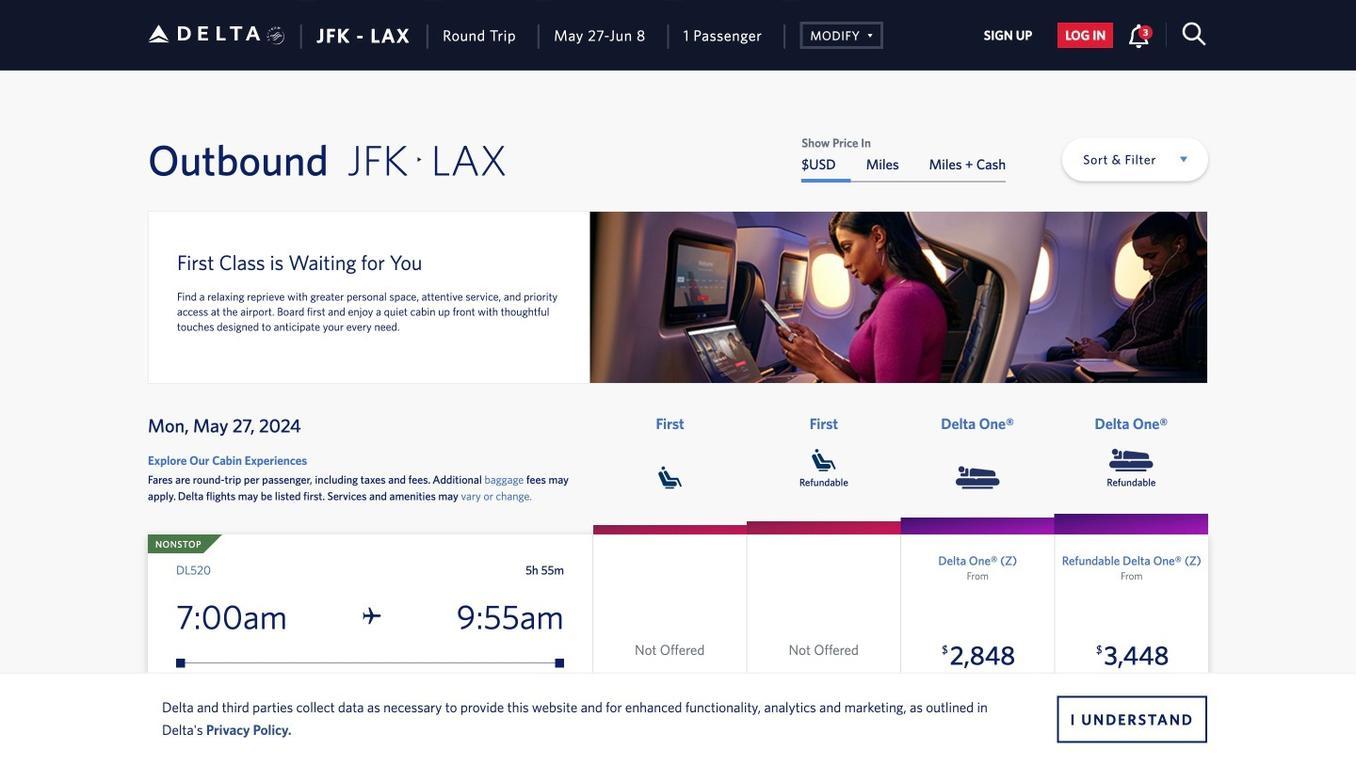 Task type: describe. For each thing, give the bounding box(es) containing it.
show price in element
[[802, 137, 1006, 149]]

delta one&#174; image
[[956, 467, 1000, 489]]

1 horizontal spatial first image
[[812, 450, 836, 472]]

delta one&#174; image
[[1110, 450, 1154, 472]]



Task type: locate. For each thing, give the bounding box(es) containing it.
delta air lines image
[[148, 4, 261, 63]]

banner image image
[[590, 212, 1208, 384]]

skyteam image
[[267, 6, 285, 65]]

plane image
[[363, 608, 381, 626]]

0 horizontal spatial first image
[[658, 467, 682, 489]]

advsearchtriangle image
[[861, 25, 873, 43]]

first image
[[812, 450, 836, 472], [658, 467, 682, 489]]

main content
[[802, 137, 1006, 183]]



Task type: vqa. For each thing, say whether or not it's contained in the screenshot.
the bottommost 'About'
no



